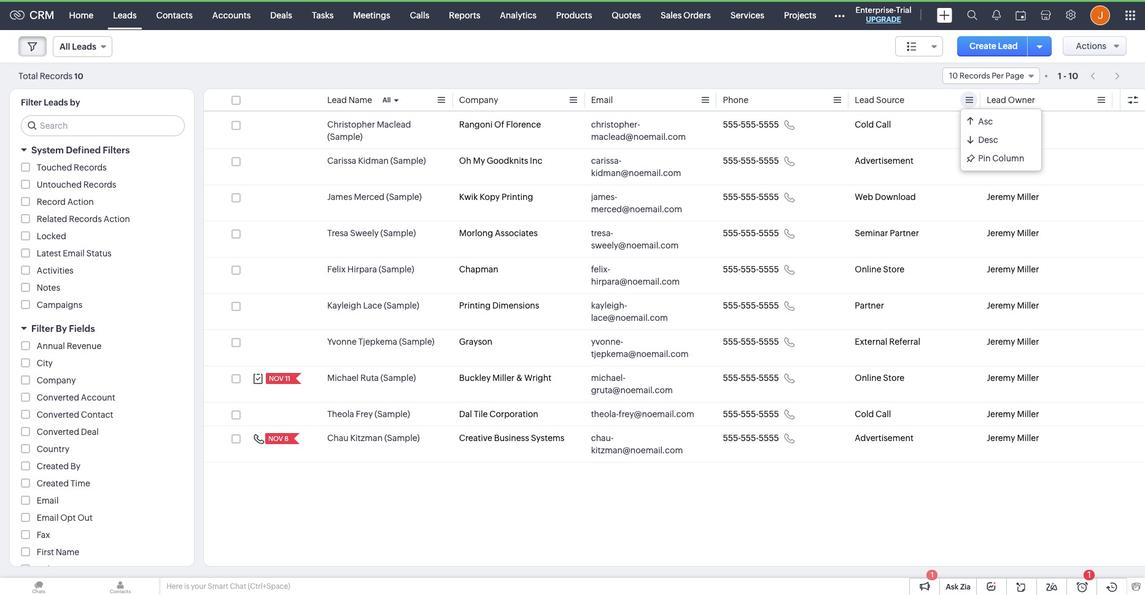 Task type: locate. For each thing, give the bounding box(es) containing it.
2 online store from the top
[[855, 373, 905, 383]]

leads inside field
[[72, 42, 96, 52]]

4 jeremy miller from the top
[[987, 228, 1039, 238]]

email up christopher-
[[591, 95, 613, 105]]

tresa- sweely@noemail.com link
[[591, 227, 699, 252]]

(sample) for carissa kidman (sample)
[[390, 156, 426, 166]]

1 vertical spatial action
[[104, 214, 130, 224]]

0 vertical spatial call
[[876, 120, 891, 130]]

all for all
[[383, 96, 391, 104]]

filter up annual
[[31, 324, 54, 334]]

company down city
[[37, 376, 76, 386]]

accounts
[[212, 10, 251, 20]]

10 right the -
[[1069, 71, 1078, 81]]

records for total
[[40, 71, 73, 81]]

deals link
[[261, 0, 302, 30]]

christopher maclead (sample)
[[327, 120, 411, 142]]

0 vertical spatial advertisement
[[855, 156, 914, 166]]

(ctrl+space)
[[248, 583, 290, 591]]

1 horizontal spatial all
[[383, 96, 391, 104]]

10 for total records 10
[[74, 72, 83, 81]]

4 jeremy from the top
[[987, 228, 1015, 238]]

referral
[[889, 337, 921, 347]]

by up time
[[71, 462, 81, 472]]

lead inside button
[[998, 41, 1018, 51]]

jeremy for felix- hirpara@noemail.com
[[987, 265, 1015, 274]]

row group
[[204, 113, 1145, 463]]

action up related records action
[[67, 197, 94, 207]]

records up the filter leads by
[[40, 71, 73, 81]]

annual
[[37, 341, 65, 351]]

1 vertical spatial name
[[56, 548, 79, 558]]

1 vertical spatial online
[[855, 373, 882, 383]]

2 cold call from the top
[[855, 410, 891, 419]]

jeremy miller for chau- kitzman@noemail.com
[[987, 434, 1039, 443]]

0 horizontal spatial by
[[56, 324, 67, 334]]

jeremy for carissa- kidman@noemail.com
[[987, 156, 1015, 166]]

online store down external referral
[[855, 373, 905, 383]]

0 vertical spatial converted
[[37, 393, 79, 403]]

search element
[[960, 0, 985, 30]]

company up rangoni
[[459, 95, 498, 105]]

action up status
[[104, 214, 130, 224]]

1 cold from the top
[[855, 120, 874, 130]]

asc
[[978, 117, 993, 127]]

1 vertical spatial cold
[[855, 410, 874, 419]]

7 555-555-5555 from the top
[[723, 337, 779, 347]]

system defined filters
[[31, 145, 130, 155]]

1 vertical spatial advertisement
[[855, 434, 914, 443]]

jeremy miller for kayleigh- lace@noemail.com
[[987, 301, 1039, 311]]

sweely
[[350, 228, 379, 238]]

name for lead name
[[349, 95, 372, 105]]

10 up by
[[74, 72, 83, 81]]

records down record action
[[69, 214, 102, 224]]

10 left per
[[949, 71, 958, 80]]

1 vertical spatial nov
[[268, 435, 283, 443]]

1 horizontal spatial action
[[104, 214, 130, 224]]

partner
[[890, 228, 919, 238], [855, 301, 884, 311]]

1 online from the top
[[855, 265, 882, 274]]

1 vertical spatial printing
[[459, 301, 491, 311]]

1 horizontal spatial partner
[[890, 228, 919, 238]]

1 vertical spatial created
[[37, 479, 69, 489]]

online down seminar
[[855, 265, 882, 274]]

(sample) inside christopher maclead (sample)
[[327, 132, 363, 142]]

(sample) right merced
[[386, 192, 422, 202]]

converted for converted deal
[[37, 427, 79, 437]]

1 vertical spatial all
[[383, 96, 391, 104]]

9 555-555-5555 from the top
[[723, 410, 779, 419]]

0 horizontal spatial company
[[37, 376, 76, 386]]

online store
[[855, 265, 905, 274], [855, 373, 905, 383]]

9 jeremy miller from the top
[[987, 410, 1039, 419]]

10 jeremy miller from the top
[[987, 434, 1039, 443]]

created
[[37, 462, 69, 472], [37, 479, 69, 489]]

by for filter
[[56, 324, 67, 334]]

6 555-555-5555 from the top
[[723, 301, 779, 311]]

web
[[855, 192, 873, 202]]

0 vertical spatial cold
[[855, 120, 874, 130]]

2 555-555-5555 from the top
[[723, 156, 779, 166]]

lead for lead owner
[[987, 95, 1006, 105]]

deals
[[270, 10, 292, 20]]

printing right kopy
[[502, 192, 533, 202]]

converted
[[37, 393, 79, 403], [37, 410, 79, 420], [37, 427, 79, 437]]

industry
[[37, 565, 70, 575]]

nov
[[269, 375, 284, 383], [268, 435, 283, 443]]

jeremy for tresa- sweely@noemail.com
[[987, 228, 1015, 238]]

0 horizontal spatial action
[[67, 197, 94, 207]]

9 5555 from the top
[[759, 410, 779, 419]]

3 jeremy from the top
[[987, 192, 1015, 202]]

6 jeremy from the top
[[987, 301, 1015, 311]]

6 jeremy miller from the top
[[987, 301, 1039, 311]]

partner right seminar
[[890, 228, 919, 238]]

8 555-555-5555 from the top
[[723, 373, 779, 383]]

email up fax
[[37, 513, 59, 523]]

name right first
[[56, 548, 79, 558]]

Search text field
[[21, 116, 184, 136]]

converted up converted deal
[[37, 410, 79, 420]]

1 jeremy miller from the top
[[987, 120, 1039, 130]]

records for 10
[[960, 71, 990, 80]]

system
[[31, 145, 64, 155]]

converted up country
[[37, 427, 79, 437]]

created down country
[[37, 462, 69, 472]]

first
[[37, 548, 54, 558]]

leads left by
[[44, 98, 68, 107]]

nov left "11"
[[269, 375, 284, 383]]

0 horizontal spatial leads
[[44, 98, 68, 107]]

contacts
[[156, 10, 193, 20]]

tasks
[[312, 10, 334, 20]]

1 555-555-5555 from the top
[[723, 120, 779, 130]]

miller for michael- gruta@noemail.com
[[1017, 373, 1039, 383]]

leads down home on the left top
[[72, 42, 96, 52]]

(sample) for yvonne tjepkema (sample)
[[399, 337, 435, 347]]

crm link
[[10, 9, 54, 21]]

lead left source
[[855, 95, 875, 105]]

0 vertical spatial online store
[[855, 265, 905, 274]]

call
[[876, 120, 891, 130], [876, 410, 891, 419]]

lead for lead name
[[327, 95, 347, 105]]

created down created by
[[37, 479, 69, 489]]

nov for michael
[[269, 375, 284, 383]]

records left per
[[960, 71, 990, 80]]

11
[[285, 375, 291, 383]]

2 store from the top
[[883, 373, 905, 383]]

0 vertical spatial online
[[855, 265, 882, 274]]

lead
[[998, 41, 1018, 51], [327, 95, 347, 105], [855, 95, 875, 105], [987, 95, 1006, 105]]

2 call from the top
[[876, 410, 891, 419]]

2 5555 from the top
[[759, 156, 779, 166]]

download
[[875, 192, 916, 202]]

name for first name
[[56, 548, 79, 558]]

seminar
[[855, 228, 888, 238]]

calls
[[410, 10, 429, 20]]

all leads
[[60, 42, 96, 52]]

company
[[459, 95, 498, 105], [37, 376, 76, 386]]

records inside 'field'
[[960, 71, 990, 80]]

tresa- sweely@noemail.com
[[591, 228, 679, 251]]

here is your smart chat (ctrl+space)
[[166, 583, 290, 591]]

1 horizontal spatial by
[[71, 462, 81, 472]]

0 horizontal spatial name
[[56, 548, 79, 558]]

theola
[[327, 410, 354, 419]]

10 555-555-5555 from the top
[[723, 434, 779, 443]]

name up christopher
[[349, 95, 372, 105]]

2 horizontal spatial 10
[[1069, 71, 1078, 81]]

chats image
[[0, 578, 77, 596]]

0 vertical spatial all
[[60, 42, 70, 52]]

5 jeremy miller from the top
[[987, 265, 1039, 274]]

oh
[[459, 156, 471, 166]]

(sample) down christopher
[[327, 132, 363, 142]]

0 vertical spatial cold call
[[855, 120, 891, 130]]

2 online from the top
[[855, 373, 882, 383]]

miller for james- merced@noemail.com
[[1017, 192, 1039, 202]]

0 vertical spatial company
[[459, 95, 498, 105]]

8 5555 from the top
[[759, 373, 779, 383]]

all up maclead
[[383, 96, 391, 104]]

1 online store from the top
[[855, 265, 905, 274]]

1 store from the top
[[883, 265, 905, 274]]

cold call for theola-frey@noemail.com
[[855, 410, 891, 419]]

goodknits
[[487, 156, 528, 166]]

store for michael- gruta@noemail.com
[[883, 373, 905, 383]]

3 5555 from the top
[[759, 192, 779, 202]]

record
[[37, 197, 66, 207]]

partner up external
[[855, 301, 884, 311]]

0 vertical spatial nov
[[269, 375, 284, 383]]

online down external
[[855, 373, 882, 383]]

navigation
[[1085, 67, 1127, 85]]

5555 for christopher- maclead@noemail.com
[[759, 120, 779, 130]]

8 jeremy miller from the top
[[987, 373, 1039, 383]]

9 jeremy from the top
[[987, 410, 1015, 419]]

3 converted from the top
[[37, 427, 79, 437]]

2 horizontal spatial leads
[[113, 10, 137, 20]]

related records action
[[37, 214, 130, 224]]

all inside all leads field
[[60, 42, 70, 52]]

1 horizontal spatial 10
[[949, 71, 958, 80]]

grayson
[[459, 337, 493, 347]]

hirpara
[[347, 265, 377, 274]]

5555 for tresa- sweely@noemail.com
[[759, 228, 779, 238]]

cold call
[[855, 120, 891, 130], [855, 410, 891, 419]]

10 records per page
[[949, 71, 1024, 80]]

tile
[[474, 410, 488, 419]]

city
[[37, 359, 53, 368]]

records down the defined
[[74, 163, 107, 173]]

store down seminar partner at the top right of page
[[883, 265, 905, 274]]

(sample) right kitzman
[[384, 434, 420, 443]]

5 5555 from the top
[[759, 265, 779, 274]]

store down external referral
[[883, 373, 905, 383]]

christopher
[[327, 120, 375, 130]]

1 vertical spatial call
[[876, 410, 891, 419]]

michael ruta (sample)
[[327, 373, 416, 383]]

create lead button
[[957, 36, 1030, 56]]

1 cold call from the top
[[855, 120, 891, 130]]

1 vertical spatial leads
[[72, 42, 96, 52]]

5 jeremy from the top
[[987, 265, 1015, 274]]

1 vertical spatial cold call
[[855, 410, 891, 419]]

profile image
[[1090, 5, 1110, 25]]

chau-
[[591, 434, 614, 443]]

printing up grayson
[[459, 301, 491, 311]]

1 vertical spatial by
[[71, 462, 81, 472]]

10 5555 from the top
[[759, 434, 779, 443]]

1 horizontal spatial printing
[[502, 192, 533, 202]]

filter down total
[[21, 98, 42, 107]]

(sample) right 'sweely'
[[380, 228, 416, 238]]

nov left 8
[[268, 435, 283, 443]]

555-555-5555 for theola-frey@noemail.com
[[723, 410, 779, 419]]

2 created from the top
[[37, 479, 69, 489]]

dimensions
[[493, 301, 539, 311]]

2 converted from the top
[[37, 410, 79, 420]]

business
[[494, 434, 529, 443]]

0 vertical spatial store
[[883, 265, 905, 274]]

0 horizontal spatial 10
[[74, 72, 83, 81]]

michael ruta (sample) link
[[327, 372, 416, 384]]

10 inside total records 10
[[74, 72, 83, 81]]

crm
[[29, 9, 54, 21]]

quotes link
[[602, 0, 651, 30]]

of
[[494, 120, 504, 130]]

(sample) right tjepkema
[[399, 337, 435, 347]]

converted up converted contact
[[37, 393, 79, 403]]

created by
[[37, 462, 81, 472]]

email right latest
[[63, 249, 85, 259]]

by for created
[[71, 462, 81, 472]]

1 horizontal spatial leads
[[72, 42, 96, 52]]

(sample) right ruta
[[381, 373, 416, 383]]

8 jeremy from the top
[[987, 373, 1015, 383]]

lead owner
[[987, 95, 1035, 105]]

2 horizontal spatial 1
[[1088, 570, 1091, 580]]

7 5555 from the top
[[759, 337, 779, 347]]

1 horizontal spatial company
[[459, 95, 498, 105]]

untouched records
[[37, 180, 116, 190]]

by inside dropdown button
[[56, 324, 67, 334]]

tresa
[[327, 228, 348, 238]]

jeremy for james- merced@noemail.com
[[987, 192, 1015, 202]]

1 5555 from the top
[[759, 120, 779, 130]]

2 vertical spatial converted
[[37, 427, 79, 437]]

2 vertical spatial leads
[[44, 98, 68, 107]]

cold for theola-frey@noemail.com
[[855, 410, 874, 419]]

0 horizontal spatial all
[[60, 42, 70, 52]]

1 - 10
[[1058, 71, 1078, 81]]

1 jeremy from the top
[[987, 120, 1015, 130]]

0 vertical spatial by
[[56, 324, 67, 334]]

0 vertical spatial created
[[37, 462, 69, 472]]

products link
[[546, 0, 602, 30]]

1 call from the top
[[876, 120, 891, 130]]

by
[[70, 98, 80, 107]]

0 vertical spatial leads
[[113, 10, 137, 20]]

email down created time at the bottom left of page
[[37, 496, 59, 506]]

lead up christopher
[[327, 95, 347, 105]]

james merced (sample)
[[327, 192, 422, 202]]

None field
[[895, 36, 943, 56]]

miller for kayleigh- lace@noemail.com
[[1017, 301, 1039, 311]]

column
[[993, 154, 1025, 163]]

all up total records 10 on the left top of the page
[[60, 42, 70, 52]]

jeremy
[[987, 120, 1015, 130], [987, 156, 1015, 166], [987, 192, 1015, 202], [987, 228, 1015, 238], [987, 265, 1015, 274], [987, 301, 1015, 311], [987, 337, 1015, 347], [987, 373, 1015, 383], [987, 410, 1015, 419], [987, 434, 1015, 443]]

jeremy miller for michael- gruta@noemail.com
[[987, 373, 1039, 383]]

10 for 1 - 10
[[1069, 71, 1078, 81]]

1 advertisement from the top
[[855, 156, 914, 166]]

555-
[[723, 120, 741, 130], [741, 120, 759, 130], [723, 156, 741, 166], [741, 156, 759, 166], [723, 192, 741, 202], [741, 192, 759, 202], [723, 228, 741, 238], [741, 228, 759, 238], [723, 265, 741, 274], [741, 265, 759, 274], [723, 301, 741, 311], [741, 301, 759, 311], [723, 337, 741, 347], [741, 337, 759, 347], [723, 373, 741, 383], [741, 373, 759, 383], [723, 410, 741, 419], [741, 410, 759, 419], [723, 434, 741, 443], [741, 434, 759, 443]]

1 vertical spatial filter
[[31, 324, 54, 334]]

all for all leads
[[60, 42, 70, 52]]

yvonne-
[[591, 337, 623, 347]]

0 vertical spatial action
[[67, 197, 94, 207]]

(sample)
[[327, 132, 363, 142], [390, 156, 426, 166], [386, 192, 422, 202], [380, 228, 416, 238], [379, 265, 414, 274], [384, 301, 419, 311], [399, 337, 435, 347], [381, 373, 416, 383], [375, 410, 410, 419], [384, 434, 420, 443]]

7 jeremy from the top
[[987, 337, 1015, 347]]

filter
[[21, 98, 42, 107], [31, 324, 54, 334]]

oh my goodknits inc
[[459, 156, 543, 166]]

8
[[284, 435, 289, 443]]

miller for carissa- kidman@noemail.com
[[1017, 156, 1039, 166]]

yvonne tjepkema (sample)
[[327, 337, 435, 347]]

create menu image
[[937, 8, 952, 22]]

0 vertical spatial filter
[[21, 98, 42, 107]]

(sample) for theola frey (sample)
[[375, 410, 410, 419]]

7 jeremy miller from the top
[[987, 337, 1039, 347]]

3 555-555-5555 from the top
[[723, 192, 779, 202]]

1 vertical spatial converted
[[37, 410, 79, 420]]

filter inside dropdown button
[[31, 324, 54, 334]]

555-555-5555 for carissa- kidman@noemail.com
[[723, 156, 779, 166]]

4 5555 from the top
[[759, 228, 779, 238]]

2 jeremy miller from the top
[[987, 156, 1039, 166]]

555-555-5555 for yvonne- tjepkema@noemail.com
[[723, 337, 779, 347]]

filter by fields
[[31, 324, 95, 334]]

leads right home on the left top
[[113, 10, 137, 20]]

lead up asc
[[987, 95, 1006, 105]]

is
[[184, 583, 190, 591]]

5555 for carissa- kidman@noemail.com
[[759, 156, 779, 166]]

wright
[[524, 373, 552, 383]]

10 jeremy from the top
[[987, 434, 1015, 443]]

james- merced@noemail.com link
[[591, 191, 699, 216]]

1 converted from the top
[[37, 393, 79, 403]]

filter for filter leads by
[[21, 98, 42, 107]]

0 vertical spatial name
[[349, 95, 372, 105]]

tasks link
[[302, 0, 343, 30]]

by up annual revenue
[[56, 324, 67, 334]]

miller for tresa- sweely@noemail.com
[[1017, 228, 1039, 238]]

kopy
[[480, 192, 500, 202]]

1 horizontal spatial name
[[349, 95, 372, 105]]

jeremy miller for felix- hirpara@noemail.com
[[987, 265, 1039, 274]]

(sample) right kidman
[[390, 156, 426, 166]]

6 5555 from the top
[[759, 301, 779, 311]]

per
[[992, 71, 1004, 80]]

records down touched records
[[83, 180, 116, 190]]

(sample) right lace
[[384, 301, 419, 311]]

tresa sweely (sample) link
[[327, 227, 416, 239]]

1 vertical spatial online store
[[855, 373, 905, 383]]

leads for all leads
[[72, 42, 96, 52]]

4 555-555-5555 from the top
[[723, 228, 779, 238]]

2 cold from the top
[[855, 410, 874, 419]]

(sample) right hirpara
[[379, 265, 414, 274]]

lead right create
[[998, 41, 1018, 51]]

3 jeremy miller from the top
[[987, 192, 1039, 202]]

records for related
[[69, 214, 102, 224]]

1 vertical spatial store
[[883, 373, 905, 383]]

2 jeremy from the top
[[987, 156, 1015, 166]]

your
[[191, 583, 206, 591]]

jeremy miller for yvonne- tjepkema@noemail.com
[[987, 337, 1039, 347]]

nov for chau
[[268, 435, 283, 443]]

1 created from the top
[[37, 462, 69, 472]]

create menu element
[[929, 0, 960, 30]]

0 vertical spatial partner
[[890, 228, 919, 238]]

james merced (sample) link
[[327, 191, 422, 203]]

5 555-555-5555 from the top
[[723, 265, 779, 274]]

2 advertisement from the top
[[855, 434, 914, 443]]

(sample) right frey
[[375, 410, 410, 419]]

chat
[[230, 583, 246, 591]]

chau kitzman (sample)
[[327, 434, 420, 443]]

jeremy for chau- kitzman@noemail.com
[[987, 434, 1015, 443]]

1 vertical spatial partner
[[855, 301, 884, 311]]

online store down seminar partner at the top right of page
[[855, 265, 905, 274]]

online for felix- hirpara@noemail.com
[[855, 265, 882, 274]]



Task type: vqa. For each thing, say whether or not it's contained in the screenshot.


Task type: describe. For each thing, give the bounding box(es) containing it.
my
[[473, 156, 485, 166]]

opt
[[60, 513, 76, 523]]

converted for converted account
[[37, 393, 79, 403]]

corporation
[[490, 410, 538, 419]]

0 vertical spatial printing
[[502, 192, 533, 202]]

555-555-5555 for james- merced@noemail.com
[[723, 192, 779, 202]]

jeremy miller for theola-frey@noemail.com
[[987, 410, 1039, 419]]

carissa-
[[591, 156, 621, 166]]

total
[[18, 71, 38, 81]]

advertisement for chau- kitzman@noemail.com
[[855, 434, 914, 443]]

first name
[[37, 548, 79, 558]]

jeremy for yvonne- tjepkema@noemail.com
[[987, 337, 1015, 347]]

1 horizontal spatial 1
[[1058, 71, 1062, 81]]

time
[[71, 479, 90, 489]]

locked
[[37, 232, 66, 241]]

(sample) for james merced (sample)
[[386, 192, 422, 202]]

leads for filter leads by
[[44, 98, 68, 107]]

services link
[[721, 0, 774, 30]]

miller for christopher- maclead@noemail.com
[[1017, 120, 1039, 130]]

phone
[[723, 95, 749, 105]]

creative business systems
[[459, 434, 565, 443]]

associates
[[495, 228, 538, 238]]

contacts image
[[82, 578, 159, 596]]

source
[[876, 95, 905, 105]]

pin
[[978, 154, 991, 163]]

miller for theola-frey@noemail.com
[[1017, 410, 1039, 419]]

5555 for yvonne- tjepkema@noemail.com
[[759, 337, 779, 347]]

meetings link
[[343, 0, 400, 30]]

status
[[86, 249, 112, 259]]

related
[[37, 214, 67, 224]]

frey
[[356, 410, 373, 419]]

morlong associates
[[459, 228, 538, 238]]

row group containing christopher maclead (sample)
[[204, 113, 1145, 463]]

web download
[[855, 192, 916, 202]]

buckley miller & wright
[[459, 373, 552, 383]]

sales orders link
[[651, 0, 721, 30]]

country
[[37, 445, 69, 454]]

carissa
[[327, 156, 356, 166]]

james- merced@noemail.com
[[591, 192, 682, 214]]

james
[[327, 192, 352, 202]]

latest
[[37, 249, 61, 259]]

filters
[[103, 145, 130, 155]]

(sample) for tresa sweely (sample)
[[380, 228, 416, 238]]

(sample) for michael ruta (sample)
[[381, 373, 416, 383]]

555-555-5555 for kayleigh- lace@noemail.com
[[723, 301, 779, 311]]

kidman
[[358, 156, 389, 166]]

jeremy for michael- gruta@noemail.com
[[987, 373, 1015, 383]]

jeremy miller for carissa- kidman@noemail.com
[[987, 156, 1039, 166]]

system defined filters button
[[10, 139, 194, 161]]

miller for felix- hirpara@noemail.com
[[1017, 265, 1039, 274]]

chau- kitzman@noemail.com
[[591, 434, 683, 456]]

touched records
[[37, 163, 107, 173]]

online store for felix- hirpara@noemail.com
[[855, 265, 905, 274]]

merced@noemail.com
[[591, 204, 682, 214]]

filter leads by
[[21, 98, 80, 107]]

jeremy miller for christopher- maclead@noemail.com
[[987, 120, 1039, 130]]

pin column
[[978, 154, 1025, 163]]

jeremy miller for james- merced@noemail.com
[[987, 192, 1039, 202]]

page
[[1006, 71, 1024, 80]]

records for touched
[[74, 163, 107, 173]]

converted for converted contact
[[37, 410, 79, 420]]

analytics
[[500, 10, 537, 20]]

call for theola-frey@noemail.com
[[876, 410, 891, 419]]

(sample) for kayleigh lace (sample)
[[384, 301, 419, 311]]

size image
[[907, 41, 917, 52]]

calls link
[[400, 0, 439, 30]]

555-555-5555 for tresa- sweely@noemail.com
[[723, 228, 779, 238]]

cold for christopher- maclead@noemail.com
[[855, 120, 874, 130]]

gruta@noemail.com
[[591, 386, 673, 395]]

555-555-5555 for chau- kitzman@noemail.com
[[723, 434, 779, 443]]

online store for michael- gruta@noemail.com
[[855, 373, 905, 383]]

notes
[[37, 283, 60, 293]]

fields
[[69, 324, 95, 334]]

555-555-5555 for christopher- maclead@noemail.com
[[723, 120, 779, 130]]

filter for filter by fields
[[31, 324, 54, 334]]

products
[[556, 10, 592, 20]]

555-555-5555 for michael- gruta@noemail.com
[[723, 373, 779, 383]]

records for untouched
[[83, 180, 116, 190]]

0 horizontal spatial partner
[[855, 301, 884, 311]]

1 vertical spatial company
[[37, 376, 76, 386]]

services
[[731, 10, 765, 20]]

5555 for theola-frey@noemail.com
[[759, 410, 779, 419]]

creative
[[459, 434, 492, 443]]

quotes
[[612, 10, 641, 20]]

nov 8
[[268, 435, 289, 443]]

online for michael- gruta@noemail.com
[[855, 373, 882, 383]]

5555 for james- merced@noemail.com
[[759, 192, 779, 202]]

search image
[[967, 10, 977, 20]]

theola frey (sample)
[[327, 410, 410, 419]]

nov 11 link
[[266, 373, 292, 384]]

michael-
[[591, 373, 626, 383]]

filter by fields button
[[10, 318, 194, 340]]

advertisement for carissa- kidman@noemail.com
[[855, 156, 914, 166]]

chapman
[[459, 265, 499, 274]]

(sample) for christopher maclead (sample)
[[327, 132, 363, 142]]

felix- hirpara@noemail.com link
[[591, 263, 699, 288]]

call for christopher- maclead@noemail.com
[[876, 120, 891, 130]]

jeremy for theola-frey@noemail.com
[[987, 410, 1015, 419]]

inc
[[530, 156, 543, 166]]

email opt out
[[37, 513, 93, 523]]

tjepkema@noemail.com
[[591, 349, 689, 359]]

yvonne- tjepkema@noemail.com
[[591, 337, 689, 359]]

cold call for christopher- maclead@noemail.com
[[855, 120, 891, 130]]

created for created time
[[37, 479, 69, 489]]

tresa-
[[591, 228, 613, 238]]

5555 for kayleigh- lace@noemail.com
[[759, 301, 779, 311]]

kwik
[[459, 192, 478, 202]]

frey@noemail.com
[[619, 410, 694, 419]]

kitzman@noemail.com
[[591, 446, 683, 456]]

yvonne
[[327, 337, 357, 347]]

actions
[[1076, 41, 1107, 51]]

revenue
[[67, 341, 102, 351]]

kwik kopy printing
[[459, 192, 533, 202]]

activities
[[37, 266, 73, 276]]

lead for lead source
[[855, 95, 875, 105]]

theola-frey@noemail.com
[[591, 410, 694, 419]]

0 horizontal spatial 1
[[931, 572, 934, 579]]

555-555-5555 for felix- hirpara@noemail.com
[[723, 265, 779, 274]]

store for felix- hirpara@noemail.com
[[883, 265, 905, 274]]

signals element
[[985, 0, 1008, 30]]

carissa kidman (sample) link
[[327, 155, 426, 167]]

5555 for felix- hirpara@noemail.com
[[759, 265, 779, 274]]

10 Records Per Page field
[[943, 68, 1040, 84]]

converted contact
[[37, 410, 113, 420]]

projects link
[[774, 0, 826, 30]]

dal
[[459, 410, 472, 419]]

miller for chau- kitzman@noemail.com
[[1017, 434, 1039, 443]]

0 horizontal spatial printing
[[459, 301, 491, 311]]

smart
[[208, 583, 228, 591]]

All Leads field
[[53, 36, 112, 57]]

5555 for chau- kitzman@noemail.com
[[759, 434, 779, 443]]

calendar image
[[1015, 10, 1026, 20]]

florence
[[506, 120, 541, 130]]

sales
[[661, 10, 682, 20]]

jeremy for christopher- maclead@noemail.com
[[987, 120, 1015, 130]]

profile element
[[1083, 0, 1117, 30]]

felix
[[327, 265, 346, 274]]

morlong
[[459, 228, 493, 238]]

michael- gruta@noemail.com link
[[591, 372, 699, 397]]

printing dimensions
[[459, 301, 539, 311]]

created for created by
[[37, 462, 69, 472]]

signals image
[[992, 10, 1001, 20]]

5555 for michael- gruta@noemail.com
[[759, 373, 779, 383]]

lace
[[363, 301, 382, 311]]

sweely@noemail.com
[[591, 241, 679, 251]]

michael- gruta@noemail.com
[[591, 373, 673, 395]]

kidman@noemail.com
[[591, 168, 681, 178]]

jeremy miller for tresa- sweely@noemail.com
[[987, 228, 1039, 238]]

(sample) for chau kitzman (sample)
[[384, 434, 420, 443]]

10 inside 'field'
[[949, 71, 958, 80]]

miller for yvonne- tjepkema@noemail.com
[[1017, 337, 1039, 347]]

Other Modules field
[[826, 5, 853, 25]]

systems
[[531, 434, 565, 443]]

jeremy for kayleigh- lace@noemail.com
[[987, 301, 1015, 311]]

(sample) for felix hirpara (sample)
[[379, 265, 414, 274]]

trial
[[896, 6, 912, 15]]

michael
[[327, 373, 359, 383]]

carissa kidman (sample)
[[327, 156, 426, 166]]

converted deal
[[37, 427, 99, 437]]

kayleigh- lace@noemail.com link
[[591, 300, 699, 324]]



